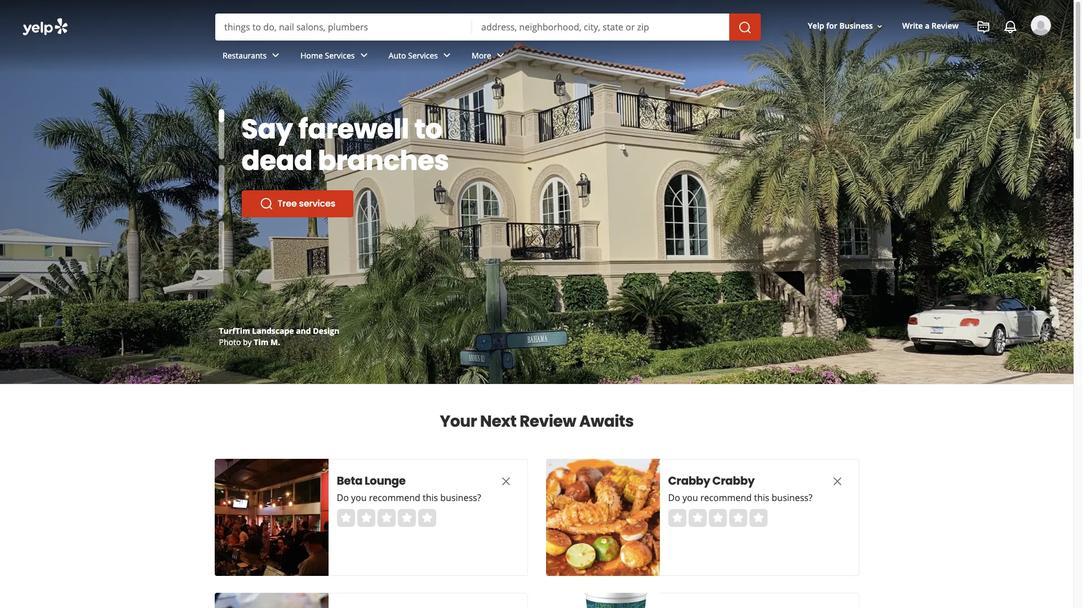 Task type: describe. For each thing, give the bounding box(es) containing it.
you for beta
[[351, 492, 367, 504]]

home services
[[301, 50, 355, 61]]

plumbers link
[[241, 190, 338, 218]]

24 search v2 image for dead
[[260, 197, 273, 211]]

you for crabby
[[682, 492, 698, 504]]

tyler b. image
[[1031, 15, 1051, 36]]

plumbers
[[278, 197, 320, 210]]

your next review awaits
[[440, 411, 634, 433]]

business? for crabby
[[772, 492, 812, 504]]

turftim landscape and design photo by tim m.
[[219, 326, 339, 348]]

dismiss card image for crabby crabby
[[830, 475, 844, 489]]

projects image
[[977, 20, 990, 34]]

24 search v2 image for dreams
[[260, 197, 273, 211]]

(no rating) image for crabby
[[668, 509, 767, 528]]

services
[[299, 197, 335, 210]]

photo of beta lounge image
[[214, 459, 328, 577]]

fix
[[241, 110, 280, 148]]

dismiss card image for beta lounge
[[499, 475, 513, 489]]

do for crabby crabby
[[668, 492, 680, 504]]

cj
[[219, 326, 227, 336]]

services for home services
[[325, 50, 355, 61]]

next
[[480, 411, 516, 433]]

yelp for business
[[808, 21, 873, 31]]

plumbing
[[229, 326, 266, 336]]

home services link
[[291, 41, 380, 73]]

&
[[268, 326, 274, 336]]

your
[[440, 411, 477, 433]]

Near text field
[[481, 21, 720, 33]]

search image
[[738, 21, 752, 34]]

24 chevron down v2 image for home services
[[357, 49, 371, 62]]

write a review link
[[898, 16, 963, 36]]

tim m. link
[[254, 337, 280, 348]]

recommend for crabby
[[700, 492, 752, 504]]

beta lounge link
[[337, 473, 478, 489]]

(no rating) image for lounge
[[337, 509, 436, 528]]

business categories element
[[214, 41, 1051, 73]]

cj plumbing & heating photo from the business owner
[[219, 326, 335, 348]]

recommend for lounge
[[369, 492, 420, 504]]

the
[[263, 337, 275, 348]]

24 chevron down v2 image
[[494, 49, 507, 62]]

notifications image
[[1004, 20, 1017, 34]]

turftim
[[219, 326, 250, 336]]

none field near
[[481, 21, 720, 33]]

to
[[415, 110, 442, 148]]

branches
[[318, 142, 449, 180]]

your
[[285, 110, 348, 148]]

turftim landscape and design link
[[219, 326, 339, 336]]

business? for lounge
[[440, 492, 481, 504]]

cj plumbing & heating link
[[219, 326, 307, 336]]

services for auto services
[[408, 50, 438, 61]]

16 chevron down v2 image
[[875, 22, 884, 31]]

auto services
[[389, 50, 438, 61]]

do for beta lounge
[[337, 492, 349, 504]]

business
[[839, 21, 873, 31]]

fix your pipe dreams
[[241, 110, 414, 180]]

do you recommend this business? for crabby crabby
[[668, 492, 812, 504]]

1 crabby from the left
[[668, 473, 710, 489]]

farewell
[[298, 110, 409, 148]]

lounge
[[365, 473, 406, 489]]

2 crabby from the left
[[712, 473, 755, 489]]

and
[[296, 326, 311, 336]]



Task type: locate. For each thing, give the bounding box(es) containing it.
2 horizontal spatial 24 chevron down v2 image
[[440, 49, 454, 62]]

photo
[[219, 337, 241, 348], [219, 337, 241, 348]]

1 horizontal spatial this
[[754, 492, 769, 504]]

crabby crabby
[[668, 473, 755, 489]]

crabby
[[668, 473, 710, 489], [712, 473, 755, 489]]

photo inside cj plumbing & heating photo from the business owner
[[219, 337, 241, 348]]

rating element down crabby crabby
[[668, 509, 767, 528]]

1 do from the left
[[337, 492, 349, 504]]

24 chevron down v2 image inside restaurants link
[[269, 49, 282, 62]]

24 chevron down v2 image for auto services
[[440, 49, 454, 62]]

0 horizontal spatial 24 chevron down v2 image
[[269, 49, 282, 62]]

owner
[[311, 337, 335, 348]]

home
[[301, 50, 323, 61]]

business? down crabby crabby link
[[772, 492, 812, 504]]

photo of crabby crabby image
[[546, 459, 660, 577]]

0 horizontal spatial (no rating) image
[[337, 509, 436, 528]]

a
[[925, 21, 930, 31]]

2 (no rating) image from the left
[[668, 509, 767, 528]]

photo for cj
[[219, 337, 241, 348]]

beta lounge
[[337, 473, 406, 489]]

1 (no rating) image from the left
[[337, 509, 436, 528]]

2 dismiss card image from the left
[[830, 475, 844, 489]]

say farewell to dead branches
[[241, 110, 449, 180]]

dreams
[[241, 142, 349, 180]]

None radio
[[337, 509, 355, 528], [357, 509, 375, 528], [398, 509, 416, 528], [418, 509, 436, 528], [668, 509, 686, 528], [688, 509, 706, 528], [709, 509, 727, 528], [337, 509, 355, 528], [357, 509, 375, 528], [398, 509, 416, 528], [418, 509, 436, 528], [668, 509, 686, 528], [688, 509, 706, 528], [709, 509, 727, 528]]

0 horizontal spatial recommend
[[369, 492, 420, 504]]

dead
[[241, 142, 312, 180]]

do you recommend this business?
[[337, 492, 481, 504], [668, 492, 812, 504]]

None field
[[224, 21, 463, 33], [481, 21, 720, 33]]

none field up home services link
[[224, 21, 463, 33]]

from
[[243, 337, 261, 348]]

1 horizontal spatial 24 chevron down v2 image
[[357, 49, 371, 62]]

1 horizontal spatial dismiss card image
[[830, 475, 844, 489]]

1 horizontal spatial none field
[[481, 21, 720, 33]]

write a review
[[902, 21, 959, 31]]

1 horizontal spatial (no rating) image
[[668, 509, 767, 528]]

recommend down lounge
[[369, 492, 420, 504]]

you down crabby crabby
[[682, 492, 698, 504]]

24 search v2 image inside "plumbers" link
[[260, 197, 273, 211]]

1 rating element from the left
[[337, 509, 436, 528]]

None search field
[[0, 0, 1074, 83], [215, 14, 763, 41], [0, 0, 1074, 83], [215, 14, 763, 41]]

awaits
[[579, 411, 634, 433]]

you down beta at the left bottom of the page
[[351, 492, 367, 504]]

24 chevron down v2 image for restaurants
[[269, 49, 282, 62]]

1 horizontal spatial do
[[668, 492, 680, 504]]

this for crabby crabby
[[754, 492, 769, 504]]

None radio
[[377, 509, 395, 528], [729, 509, 747, 528], [749, 509, 767, 528], [377, 509, 395, 528], [729, 509, 747, 528], [749, 509, 767, 528]]

none field find
[[224, 21, 463, 33]]

0 horizontal spatial none field
[[224, 21, 463, 33]]

do down crabby crabby
[[668, 492, 680, 504]]

say
[[241, 110, 293, 148]]

beta
[[337, 473, 362, 489]]

rating element
[[337, 509, 436, 528], [668, 509, 767, 528]]

crabby crabby link
[[668, 473, 809, 489]]

1 horizontal spatial you
[[682, 492, 698, 504]]

24 chevron down v2 image left auto
[[357, 49, 371, 62]]

Find text field
[[224, 21, 463, 33]]

0 horizontal spatial do you recommend this business?
[[337, 492, 481, 504]]

m.
[[271, 337, 280, 348]]

rating element for lounge
[[337, 509, 436, 528]]

0 horizontal spatial business?
[[440, 492, 481, 504]]

1 services from the left
[[325, 50, 355, 61]]

1 horizontal spatial recommend
[[700, 492, 752, 504]]

(no rating) image down crabby crabby
[[668, 509, 767, 528]]

1 recommend from the left
[[369, 492, 420, 504]]

review right a
[[932, 21, 959, 31]]

24 chevron down v2 image right the auto services at top left
[[440, 49, 454, 62]]

1 horizontal spatial rating element
[[668, 509, 767, 528]]

do you recommend this business? for beta lounge
[[337, 492, 481, 504]]

pipe
[[354, 110, 414, 148]]

1 you from the left
[[351, 492, 367, 504]]

business? down beta lounge link at the bottom of the page
[[440, 492, 481, 504]]

24 chevron down v2 image
[[269, 49, 282, 62], [357, 49, 371, 62], [440, 49, 454, 62]]

0 horizontal spatial services
[[325, 50, 355, 61]]

review inside 'link'
[[932, 21, 959, 31]]

0 horizontal spatial do
[[337, 492, 349, 504]]

(no rating) image
[[337, 509, 436, 528], [668, 509, 767, 528]]

this
[[423, 492, 438, 504], [754, 492, 769, 504]]

this for beta lounge
[[423, 492, 438, 504]]

tree services
[[278, 197, 335, 210]]

24 search v2 image
[[260, 197, 273, 211], [260, 197, 273, 211]]

24 chevron down v2 image right restaurants
[[269, 49, 282, 62]]

yelp for business button
[[803, 16, 889, 36]]

design
[[313, 326, 339, 336]]

yelp
[[808, 21, 824, 31]]

for
[[826, 21, 837, 31]]

this down crabby crabby link
[[754, 492, 769, 504]]

rating element for crabby
[[668, 509, 767, 528]]

2 do from the left
[[668, 492, 680, 504]]

landscape
[[252, 326, 294, 336]]

do you recommend this business? down beta lounge link at the bottom of the page
[[337, 492, 481, 504]]

do
[[337, 492, 349, 504], [668, 492, 680, 504]]

none field up business categories element
[[481, 21, 720, 33]]

24 chevron down v2 image inside home services link
[[357, 49, 371, 62]]

0 horizontal spatial review
[[520, 411, 576, 433]]

3 24 chevron down v2 image from the left
[[440, 49, 454, 62]]

explore banner section banner
[[0, 0, 1074, 384]]

dismiss card image
[[499, 475, 513, 489], [830, 475, 844, 489]]

write
[[902, 21, 923, 31]]

24 chevron down v2 image inside auto services link
[[440, 49, 454, 62]]

0 horizontal spatial rating element
[[337, 509, 436, 528]]

0 horizontal spatial this
[[423, 492, 438, 504]]

review for next
[[520, 411, 576, 433]]

photo of mas cafe image
[[214, 593, 328, 609]]

1 this from the left
[[423, 492, 438, 504]]

business?
[[440, 492, 481, 504], [772, 492, 812, 504]]

1 horizontal spatial crabby
[[712, 473, 755, 489]]

restaurants link
[[214, 41, 291, 73]]

user actions element
[[799, 14, 1067, 83]]

2 you from the left
[[682, 492, 698, 504]]

do down beta at the left bottom of the page
[[337, 492, 349, 504]]

1 horizontal spatial services
[[408, 50, 438, 61]]

auto services link
[[380, 41, 463, 73]]

0 vertical spatial review
[[932, 21, 959, 31]]

review for a
[[932, 21, 959, 31]]

2 this from the left
[[754, 492, 769, 504]]

services right home
[[325, 50, 355, 61]]

more
[[472, 50, 491, 61]]

1 horizontal spatial do you recommend this business?
[[668, 492, 812, 504]]

business
[[277, 337, 309, 348]]

1 dismiss card image from the left
[[499, 475, 513, 489]]

1 business? from the left
[[440, 492, 481, 504]]

rating element down lounge
[[337, 509, 436, 528]]

photo inside turftim landscape and design photo by tim m.
[[219, 337, 241, 348]]

2 recommend from the left
[[700, 492, 752, 504]]

tree services link
[[241, 190, 353, 218]]

2 none field from the left
[[481, 21, 720, 33]]

1 horizontal spatial business?
[[772, 492, 812, 504]]

photo of allsups image
[[546, 593, 660, 609]]

services
[[325, 50, 355, 61], [408, 50, 438, 61]]

this down beta lounge link at the bottom of the page
[[423, 492, 438, 504]]

tim
[[254, 337, 269, 348]]

1 none field from the left
[[224, 21, 463, 33]]

1 do you recommend this business? from the left
[[337, 492, 481, 504]]

24 search v2 image inside tree services link
[[260, 197, 273, 211]]

2 business? from the left
[[772, 492, 812, 504]]

review right the next
[[520, 411, 576, 433]]

photo for turftim
[[219, 337, 241, 348]]

2 services from the left
[[408, 50, 438, 61]]

more link
[[463, 41, 516, 73]]

do you recommend this business? down crabby crabby link
[[668, 492, 812, 504]]

auto
[[389, 50, 406, 61]]

2 24 chevron down v2 image from the left
[[357, 49, 371, 62]]

0 horizontal spatial you
[[351, 492, 367, 504]]

by
[[243, 337, 252, 348]]

2 do you recommend this business? from the left
[[668, 492, 812, 504]]

1 horizontal spatial review
[[932, 21, 959, 31]]

0 horizontal spatial crabby
[[668, 473, 710, 489]]

0 horizontal spatial dismiss card image
[[499, 475, 513, 489]]

2 rating element from the left
[[668, 509, 767, 528]]

recommend down crabby crabby link
[[700, 492, 752, 504]]

review
[[932, 21, 959, 31], [520, 411, 576, 433]]

tree
[[278, 197, 297, 210]]

services right auto
[[408, 50, 438, 61]]

heating
[[276, 326, 307, 336]]

restaurants
[[223, 50, 267, 61]]

you
[[351, 492, 367, 504], [682, 492, 698, 504]]

1 vertical spatial review
[[520, 411, 576, 433]]

(no rating) image down lounge
[[337, 509, 436, 528]]

recommend
[[369, 492, 420, 504], [700, 492, 752, 504]]

1 24 chevron down v2 image from the left
[[269, 49, 282, 62]]



Task type: vqa. For each thing, say whether or not it's contained in the screenshot.
Tricky Fish's Dismiss card icon
no



